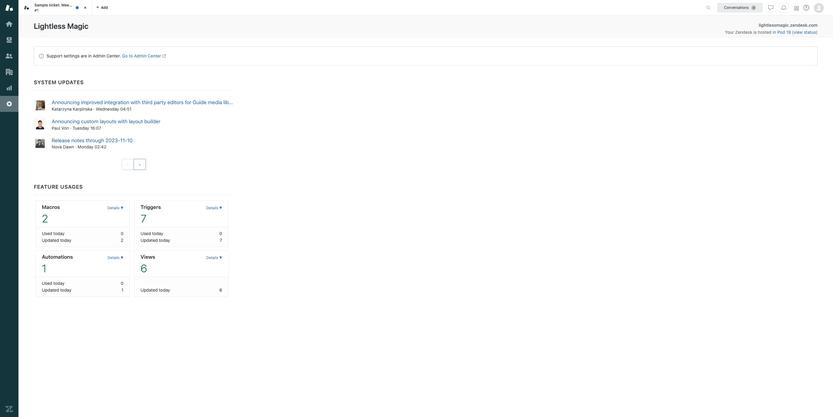 Task type: locate. For each thing, give the bounding box(es) containing it.
support settings are in admin center.
[[46, 53, 121, 58]]

updated today down views 6
[[141, 288, 170, 293]]

announcing improved integration with third party editors for guide media library
[[52, 99, 238, 106]]

automations 1
[[42, 254, 73, 275]]

0 vertical spatial 1
[[42, 262, 47, 275]]

1 vertical spatial 2
[[121, 238, 123, 243]]

used down the macros 2
[[42, 231, 52, 237]]

updated down views 6
[[141, 288, 158, 293]]

status
[[804, 30, 816, 35]]

lightless magic
[[34, 22, 89, 30]]

get started image
[[5, 20, 13, 28]]

details for 2
[[108, 206, 120, 211]]

0
[[121, 231, 123, 237], [220, 231, 222, 237], [121, 281, 123, 286]]

0 horizontal spatial 7
[[141, 213, 147, 225]]

1 horizontal spatial 1
[[121, 288, 123, 293]]

ticket:
[[49, 3, 60, 7]]

1 vertical spatial 6
[[220, 288, 222, 293]]

details for 1
[[108, 256, 120, 261]]

improved
[[81, 99, 103, 106]]

announcing for announcing custom layouts with layout builder
[[52, 118, 80, 125]]

admin right to
[[134, 53, 147, 58]]

7 inside triggers 7
[[141, 213, 147, 225]]

party
[[154, 99, 166, 106]]

1
[[42, 262, 47, 275], [121, 288, 123, 293]]

1 horizontal spatial 6
[[220, 288, 222, 293]]

7
[[141, 213, 147, 225], [220, 238, 222, 243]]

1 vertical spatial 7
[[220, 238, 222, 243]]

(
[[792, 30, 794, 35]]

updated today for 1
[[42, 288, 71, 293]]

used today for 1
[[42, 281, 65, 286]]

2023-
[[106, 137, 120, 144]]

0 horizontal spatial 2
[[42, 213, 48, 225]]

used today down triggers 7
[[141, 231, 163, 237]]

view status link
[[794, 30, 816, 35]]

updated today
[[42, 238, 71, 243], [141, 238, 170, 243], [42, 288, 71, 293], [141, 288, 170, 293]]

0 vertical spatial 7
[[141, 213, 147, 225]]

updated today up views
[[141, 238, 170, 243]]

updated
[[42, 238, 59, 243], [141, 238, 158, 243], [42, 288, 59, 293], [141, 288, 158, 293]]

views
[[141, 254, 155, 261]]

meet
[[61, 3, 71, 7]]

0 horizontal spatial 1
[[42, 262, 47, 275]]

views image
[[5, 36, 13, 44]]

1 horizontal spatial 2
[[121, 238, 123, 243]]

.zendesk.com
[[789, 22, 818, 28]]

the
[[71, 3, 77, 7]]

ticket
[[78, 3, 89, 7]]

0 horizontal spatial with
[[118, 118, 128, 125]]

updated up views
[[141, 238, 158, 243]]

tuesday
[[73, 125, 89, 131]]

feature
[[34, 184, 59, 190]]

details
[[108, 206, 120, 211], [206, 206, 218, 211], [108, 256, 120, 261], [206, 256, 218, 261]]

used for 1
[[42, 281, 52, 286]]

in inside lightlessmagic .zendesk.com your zendesk is hosted in pod 19 ( view status )
[[773, 30, 776, 35]]

2 announcing from the top
[[52, 118, 80, 125]]

status
[[34, 46, 818, 66]]

0 horizontal spatial admin
[[93, 53, 105, 58]]

04:51
[[120, 106, 132, 112]]

used today down 'automations 1' on the bottom of the page
[[42, 281, 65, 286]]

details for 7
[[206, 206, 218, 211]]

von
[[61, 125, 69, 131]]

02:42
[[95, 145, 106, 150]]

your
[[725, 30, 734, 35]]

tab
[[18, 0, 92, 15]]

monday 02:42
[[78, 145, 106, 150]]

go
[[122, 53, 128, 58]]

announcing up katarzyna
[[52, 99, 80, 106]]

wednesday 04:51
[[96, 106, 132, 112]]

with left third
[[131, 99, 140, 106]]

1 vertical spatial with
[[118, 118, 128, 125]]

used down 'automations 1' on the bottom of the page
[[42, 281, 52, 286]]

0 horizontal spatial 6
[[141, 262, 147, 275]]

▼ for 1
[[121, 256, 123, 261]]

paul von
[[52, 125, 69, 131]]

1 vertical spatial in
[[88, 53, 92, 58]]

used down triggers 7
[[141, 231, 151, 237]]

add
[[101, 5, 108, 10]]

third
[[142, 99, 153, 106]]

sample ticket: meet the ticket #1
[[34, 3, 89, 12]]

0 vertical spatial in
[[773, 30, 776, 35]]

0 vertical spatial announcing
[[52, 99, 80, 106]]

1 horizontal spatial with
[[131, 99, 140, 106]]

feature usages
[[34, 184, 83, 190]]

today
[[53, 231, 65, 237], [152, 231, 163, 237], [60, 238, 71, 243], [159, 238, 170, 243], [53, 281, 65, 286], [60, 288, 71, 293], [159, 288, 170, 293]]

guide
[[193, 99, 207, 106]]

lightlessmagic
[[759, 22, 789, 28]]

macros 2
[[42, 205, 60, 225]]

0 vertical spatial with
[[131, 99, 140, 106]]

11-
[[120, 137, 127, 144]]

pod 19 link
[[778, 30, 792, 35]]

updated today up automations
[[42, 238, 71, 243]]

details ▼ for 2
[[108, 206, 123, 211]]

used for 2
[[42, 231, 52, 237]]

▼
[[121, 206, 123, 211], [219, 206, 222, 211], [121, 256, 123, 261], [219, 256, 222, 261]]

view
[[794, 30, 803, 35]]

6 inside views 6
[[141, 262, 147, 275]]

)
[[816, 30, 818, 35]]

with for integration
[[131, 99, 140, 106]]

for
[[185, 99, 191, 106]]

1 horizontal spatial in
[[773, 30, 776, 35]]

0 vertical spatial 2
[[42, 213, 48, 225]]

monday
[[78, 145, 93, 150]]

notes
[[71, 137, 84, 144]]

sample
[[34, 3, 48, 7]]

conversations button
[[718, 3, 763, 12]]

in left "pod"
[[773, 30, 776, 35]]

wednesday
[[96, 106, 119, 112]]

admin left "center." on the top of page
[[93, 53, 105, 58]]

katarzyna
[[52, 106, 72, 112]]

updated up automations
[[42, 238, 59, 243]]

announcing
[[52, 99, 80, 106], [52, 118, 80, 125]]

0 for 7
[[220, 231, 222, 237]]

0 vertical spatial 6
[[141, 262, 147, 275]]

(opens in a new tab) image
[[161, 54, 166, 58]]

1 vertical spatial announcing
[[52, 118, 80, 125]]

1 inside 'automations 1'
[[42, 262, 47, 275]]

with down 04:51
[[118, 118, 128, 125]]

in right the are
[[88, 53, 92, 58]]

in
[[773, 30, 776, 35], [88, 53, 92, 58]]

updated today down 'automations 1' on the bottom of the page
[[42, 288, 71, 293]]

lightless
[[34, 22, 66, 30]]

updated down 'automations 1' on the bottom of the page
[[42, 288, 59, 293]]

nova
[[52, 145, 62, 150]]

zendesk support image
[[5, 4, 13, 12]]

used today
[[42, 231, 65, 237], [141, 231, 163, 237], [42, 281, 65, 286]]

updates
[[58, 79, 84, 86]]

1 announcing from the top
[[52, 99, 80, 106]]

› button
[[134, 159, 146, 170]]

layout
[[129, 118, 143, 125]]

used today down the macros 2
[[42, 231, 65, 237]]

1 horizontal spatial admin
[[134, 53, 147, 58]]

library
[[224, 99, 238, 106]]

with for layouts
[[118, 118, 128, 125]]

zendesk image
[[5, 406, 13, 414]]

announcing up von
[[52, 118, 80, 125]]

details ▼
[[108, 206, 123, 211], [206, 206, 222, 211], [108, 256, 123, 261], [206, 256, 222, 261]]

0 horizontal spatial in
[[88, 53, 92, 58]]

0 for 2
[[121, 231, 123, 237]]

to
[[129, 53, 133, 58]]

2
[[42, 213, 48, 225], [121, 238, 123, 243]]

are
[[81, 53, 87, 58]]



Task type: describe. For each thing, give the bounding box(es) containing it.
2 inside the macros 2
[[42, 213, 48, 225]]

1 admin from the left
[[93, 53, 105, 58]]

tab containing sample ticket: meet the ticket
[[18, 0, 92, 15]]

▼ for 6
[[219, 256, 222, 261]]

nova dawn
[[52, 145, 74, 150]]

support
[[46, 53, 62, 58]]

zendesk
[[735, 30, 753, 35]]

updated today for 7
[[141, 238, 170, 243]]

views 6
[[141, 254, 155, 275]]

pod
[[778, 30, 785, 35]]

tabs tab list
[[18, 0, 700, 15]]

1 vertical spatial 1
[[121, 288, 123, 293]]

automations
[[42, 254, 73, 261]]

10
[[127, 137, 133, 144]]

center
[[148, 53, 161, 58]]

tuesday 16:07
[[73, 125, 101, 131]]

main element
[[0, 0, 18, 418]]

get help image
[[804, 5, 809, 10]]

announcing for announcing improved integration with third party editors for guide media library
[[52, 99, 80, 106]]

center.
[[107, 53, 121, 58]]

magic
[[67, 22, 89, 30]]

is
[[754, 30, 757, 35]]

notifications image
[[782, 5, 787, 10]]

reporting image
[[5, 84, 13, 92]]

release notes through 2023-11-10
[[52, 137, 133, 144]]

used for 7
[[141, 231, 151, 237]]

‹ button
[[122, 159, 134, 170]]

through
[[86, 137, 104, 144]]

▼ for 2
[[121, 206, 123, 211]]

announcing custom layouts with layout builder
[[52, 118, 160, 125]]

go to admin center link
[[122, 53, 166, 58]]

updated today for 2
[[42, 238, 71, 243]]

integration
[[104, 99, 129, 106]]

usages
[[60, 184, 83, 190]]

organizations image
[[5, 68, 13, 76]]

status containing support settings are in admin center.
[[34, 46, 818, 66]]

system updates
[[34, 79, 84, 86]]

details ▼ for 7
[[206, 206, 222, 211]]

updated for 2
[[42, 238, 59, 243]]

admin image
[[5, 100, 13, 108]]

system
[[34, 79, 57, 86]]

dawn
[[63, 145, 74, 150]]

katarzyna karpinska
[[52, 106, 92, 112]]

release
[[52, 137, 70, 144]]

in inside status
[[88, 53, 92, 58]]

1 horizontal spatial 7
[[220, 238, 222, 243]]

16:07
[[90, 125, 101, 131]]

editors
[[167, 99, 184, 106]]

details for 6
[[206, 256, 218, 261]]

used today for 7
[[141, 231, 163, 237]]

karpinska
[[73, 106, 92, 112]]

close image
[[82, 5, 88, 11]]

19
[[787, 30, 791, 35]]

paul
[[52, 125, 60, 131]]

updated for 7
[[141, 238, 158, 243]]

macros
[[42, 205, 60, 211]]

›
[[139, 162, 141, 167]]

2 admin from the left
[[134, 53, 147, 58]]

#1
[[34, 8, 39, 12]]

‹
[[127, 162, 129, 167]]

details ▼ for 6
[[206, 256, 222, 261]]

settings
[[64, 53, 80, 58]]

media
[[208, 99, 222, 106]]

hosted
[[758, 30, 772, 35]]

0 for 1
[[121, 281, 123, 286]]

triggers 7
[[141, 205, 161, 225]]

▼ for 7
[[219, 206, 222, 211]]

lightlessmagic .zendesk.com your zendesk is hosted in pod 19 ( view status )
[[725, 22, 818, 35]]

add button
[[92, 0, 112, 15]]

details ▼ for 1
[[108, 256, 123, 261]]

button displays agent's chat status as invisible. image
[[769, 5, 774, 10]]

zendesk products image
[[795, 6, 799, 10]]

layouts
[[100, 118, 116, 125]]

builder
[[144, 118, 160, 125]]

updated for 6
[[141, 288, 158, 293]]

conversations
[[724, 5, 749, 10]]

updated for 1
[[42, 288, 59, 293]]

go to admin center
[[122, 53, 161, 58]]

triggers
[[141, 205, 161, 211]]

customers image
[[5, 52, 13, 60]]

custom
[[81, 118, 98, 125]]

updated today for 6
[[141, 288, 170, 293]]

used today for 2
[[42, 231, 65, 237]]



Task type: vqa. For each thing, say whether or not it's contained in the screenshot.
agents
no



